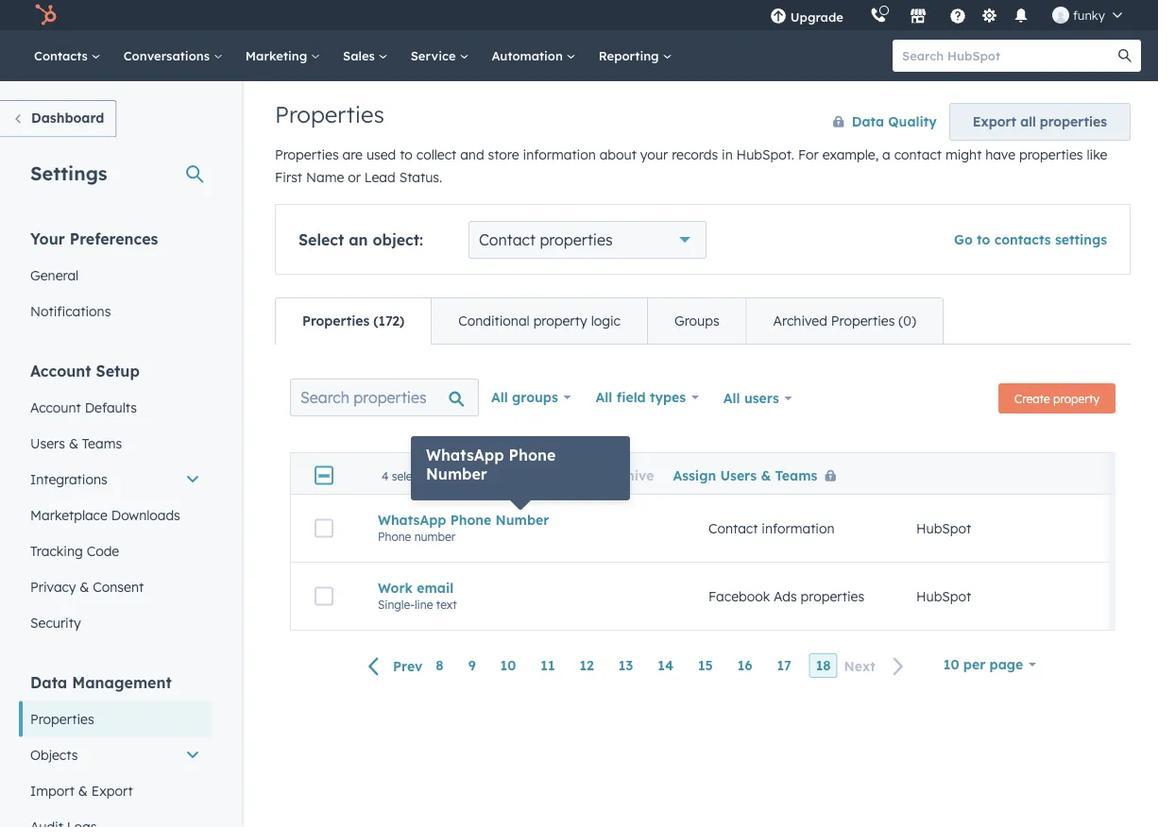 Task type: locate. For each thing, give the bounding box(es) containing it.
1 horizontal spatial phone
[[450, 512, 492, 529]]

select
[[299, 231, 344, 250]]

contacts
[[34, 48, 91, 63]]

0 horizontal spatial property
[[534, 313, 588, 329]]

teams down defaults
[[82, 435, 122, 452]]

1 horizontal spatial to
[[509, 467, 522, 484]]

0 horizontal spatial phone
[[378, 530, 411, 544]]

go to contacts settings
[[955, 232, 1108, 248]]

properties inside button
[[1040, 113, 1108, 130]]

all left field
[[596, 389, 613, 406]]

information
[[523, 146, 596, 163], [762, 521, 835, 537]]

export
[[973, 113, 1017, 130], [91, 783, 133, 800]]

phone left number
[[378, 530, 411, 544]]

property for create
[[1054, 392, 1100, 406]]

account up account defaults
[[30, 362, 91, 380]]

to for add to group
[[509, 467, 522, 484]]

1 hubspot from the top
[[917, 521, 972, 537]]

properties up logic
[[540, 231, 613, 250]]

are
[[343, 146, 363, 163]]

2 horizontal spatial to
[[977, 232, 991, 248]]

tracking code
[[30, 543, 119, 560]]

privacy & consent
[[30, 579, 144, 595]]

1 vertical spatial property
[[1054, 392, 1100, 406]]

tracking
[[30, 543, 83, 560]]

&
[[69, 435, 78, 452], [761, 467, 771, 484], [80, 579, 89, 595], [78, 783, 88, 800]]

contact inside popup button
[[479, 231, 536, 250]]

account up users & teams
[[30, 399, 81, 416]]

next
[[845, 658, 876, 675]]

1 horizontal spatial property
[[1054, 392, 1100, 406]]

0 vertical spatial information
[[523, 146, 596, 163]]

2 hubspot from the top
[[917, 589, 972, 605]]

teams inside account setup element
[[82, 435, 122, 452]]

& right import
[[78, 783, 88, 800]]

property left logic
[[534, 313, 588, 329]]

1 vertical spatial number
[[496, 512, 549, 529]]

store
[[488, 146, 519, 163]]

0 horizontal spatial 10
[[501, 658, 516, 674]]

whatsapp inside whatsapp phone number phone number
[[378, 512, 446, 529]]

all
[[491, 389, 508, 406], [596, 389, 613, 406], [724, 390, 741, 407]]

1 horizontal spatial all
[[596, 389, 613, 406]]

0 vertical spatial whatsapp
[[426, 446, 504, 465]]

marketing
[[246, 48, 311, 63]]

properties up like
[[1040, 113, 1108, 130]]

4 selected
[[382, 469, 436, 483]]

reporting
[[599, 48, 663, 63]]

all left groups
[[491, 389, 508, 406]]

4
[[382, 469, 389, 483]]

1 vertical spatial users
[[721, 467, 757, 484]]

1 horizontal spatial teams
[[775, 467, 818, 484]]

14
[[658, 658, 674, 674]]

property inside button
[[1054, 392, 1100, 406]]

properties up objects
[[30, 711, 94, 728]]

9 button
[[462, 654, 483, 679]]

0 vertical spatial phone
[[509, 446, 556, 465]]

0 vertical spatial export
[[973, 113, 1017, 130]]

notifications
[[30, 303, 111, 319]]

dashboard
[[31, 110, 104, 126]]

0 vertical spatial teams
[[82, 435, 122, 452]]

all inside popup button
[[596, 389, 613, 406]]

users inside account setup element
[[30, 435, 65, 452]]

consent
[[93, 579, 144, 595]]

1 vertical spatial data
[[30, 673, 67, 692]]

whatsapp up add
[[426, 446, 504, 465]]

contact for contact properties
[[479, 231, 536, 250]]

add
[[479, 467, 505, 484]]

2 horizontal spatial all
[[724, 390, 741, 407]]

& right privacy
[[80, 579, 89, 595]]

status.
[[399, 169, 443, 186]]

assign users & teams
[[673, 467, 818, 484]]

0 vertical spatial contact
[[479, 231, 536, 250]]

might
[[946, 146, 982, 163]]

hubspot image
[[34, 4, 57, 26]]

export left all
[[973, 113, 1017, 130]]

property for conditional
[[534, 313, 588, 329]]

your preferences element
[[19, 228, 212, 329]]

whatsapp for whatsapp phone number
[[426, 446, 504, 465]]

0 vertical spatial to
[[400, 146, 413, 163]]

for
[[799, 146, 819, 163]]

to right add
[[509, 467, 522, 484]]

contact up conditional
[[479, 231, 536, 250]]

phone up add to group
[[509, 446, 556, 465]]

0 vertical spatial account
[[30, 362, 91, 380]]

preferences
[[70, 229, 158, 248]]

number inside whatsapp phone number
[[426, 465, 488, 484]]

number inside whatsapp phone number phone number
[[496, 512, 549, 529]]

contact for contact information
[[709, 521, 758, 537]]

18 button
[[810, 654, 838, 679]]

& inside data management element
[[78, 783, 88, 800]]

0 horizontal spatial to
[[400, 146, 413, 163]]

pagination navigation
[[357, 654, 917, 679]]

1 vertical spatial to
[[977, 232, 991, 248]]

10 for 10
[[501, 658, 516, 674]]

1 account from the top
[[30, 362, 91, 380]]

& up integrations
[[69, 435, 78, 452]]

tab list containing properties (172)
[[275, 298, 944, 345]]

or
[[348, 169, 361, 186]]

your
[[30, 229, 65, 248]]

0 horizontal spatial all
[[491, 389, 508, 406]]

all left users
[[724, 390, 741, 407]]

tab list
[[275, 298, 944, 345]]

export all properties button
[[950, 103, 1131, 141]]

information down assign users & teams button
[[762, 521, 835, 537]]

to right go
[[977, 232, 991, 248]]

10 left "per"
[[944, 657, 960, 673]]

notifications link
[[19, 293, 212, 329]]

properties inside properties link
[[30, 711, 94, 728]]

information right store
[[523, 146, 596, 163]]

information inside properties are used to collect and store information about your records in hubspot. for example, a contact might have properties like first name or lead status.
[[523, 146, 596, 163]]

archived properties (0) link
[[746, 299, 943, 344]]

0 vertical spatial users
[[30, 435, 65, 452]]

object:
[[373, 231, 423, 250]]

all for all field types
[[596, 389, 613, 406]]

property right create
[[1054, 392, 1100, 406]]

archive button
[[585, 467, 654, 484]]

phone
[[509, 446, 556, 465], [450, 512, 492, 529], [378, 530, 411, 544]]

marketplaces button
[[899, 0, 938, 30]]

1 horizontal spatial information
[[762, 521, 835, 537]]

account inside account defaults link
[[30, 399, 81, 416]]

1 vertical spatial information
[[762, 521, 835, 537]]

1 horizontal spatial data
[[852, 113, 885, 130]]

1 horizontal spatial export
[[973, 113, 1017, 130]]

1 vertical spatial export
[[91, 783, 133, 800]]

an
[[349, 231, 368, 250]]

defaults
[[85, 399, 137, 416]]

13
[[619, 658, 634, 674]]

users
[[30, 435, 65, 452], [721, 467, 757, 484]]

conditional property logic
[[459, 313, 621, 329]]

export inside data management element
[[91, 783, 133, 800]]

selected
[[392, 469, 436, 483]]

general
[[30, 267, 79, 284]]

contacts
[[995, 232, 1052, 248]]

data inside button
[[852, 113, 885, 130]]

& for teams
[[69, 435, 78, 452]]

10 inside 10 per page popup button
[[944, 657, 960, 673]]

data quality
[[852, 113, 937, 130]]

search button
[[1110, 40, 1142, 72]]

phone up number
[[450, 512, 492, 529]]

0 horizontal spatial information
[[523, 146, 596, 163]]

0 horizontal spatial teams
[[82, 435, 122, 452]]

properties down export all properties button
[[1020, 146, 1084, 163]]

0 horizontal spatial users
[[30, 435, 65, 452]]

1 vertical spatial contact
[[709, 521, 758, 537]]

notifications image
[[1013, 9, 1030, 26]]

9
[[468, 658, 476, 674]]

17
[[777, 658, 792, 674]]

1 horizontal spatial 10
[[944, 657, 960, 673]]

Search search field
[[290, 379, 479, 417]]

1 vertical spatial teams
[[775, 467, 818, 484]]

properties left (172)
[[302, 313, 370, 329]]

hubspot for contact information
[[917, 521, 972, 537]]

0 horizontal spatial data
[[30, 673, 67, 692]]

whatsapp phone number
[[426, 446, 556, 484]]

ads
[[774, 589, 797, 605]]

automation link
[[481, 30, 588, 81]]

field
[[617, 389, 646, 406]]

assign
[[673, 467, 717, 484]]

settings image
[[981, 8, 998, 25]]

14 button
[[652, 654, 681, 679]]

data quality button
[[813, 103, 938, 141]]

10 right 9
[[501, 658, 516, 674]]

0 vertical spatial number
[[426, 465, 488, 484]]

groups
[[675, 313, 720, 329]]

users
[[745, 390, 780, 407]]

2 vertical spatial to
[[509, 467, 522, 484]]

1 vertical spatial hubspot
[[917, 589, 972, 605]]

tab panel
[[275, 344, 1159, 699]]

8
[[436, 658, 444, 674]]

1 horizontal spatial contact
[[709, 521, 758, 537]]

group
[[526, 467, 566, 484]]

0 horizontal spatial contact
[[479, 231, 536, 250]]

all groups button
[[479, 379, 584, 417]]

0 horizontal spatial number
[[426, 465, 488, 484]]

all field types button
[[584, 379, 712, 417]]

your preferences
[[30, 229, 158, 248]]

10 inside 10 "button"
[[501, 658, 516, 674]]

phone for whatsapp phone number
[[509, 446, 556, 465]]

properties right ads
[[801, 589, 865, 605]]

users right the assign in the bottom of the page
[[721, 467, 757, 484]]

all groups
[[491, 389, 558, 406]]

properties inside archived properties (0) link
[[832, 313, 895, 329]]

whatsapp up number
[[378, 512, 446, 529]]

settings
[[1056, 232, 1108, 248]]

2 horizontal spatial phone
[[509, 446, 556, 465]]

properties
[[1040, 113, 1108, 130], [1020, 146, 1084, 163], [540, 231, 613, 250], [801, 589, 865, 605]]

marketplaces image
[[910, 9, 927, 26]]

2 account from the top
[[30, 399, 81, 416]]

phone inside whatsapp phone number
[[509, 446, 556, 465]]

prev
[[393, 658, 423, 675]]

menu
[[757, 0, 1136, 30]]

whatsapp inside whatsapp phone number
[[426, 446, 504, 465]]

whatsapp for whatsapp phone number phone number
[[378, 512, 446, 529]]

marketing link
[[234, 30, 332, 81]]

about
[[600, 146, 637, 163]]

1 vertical spatial whatsapp
[[378, 512, 446, 529]]

to inside properties are used to collect and store information about your records in hubspot. for example, a contact might have properties like first name or lead status.
[[400, 146, 413, 163]]

account
[[30, 362, 91, 380], [30, 399, 81, 416]]

data down security
[[30, 673, 67, 692]]

teams up contact information
[[775, 467, 818, 484]]

groups
[[512, 389, 558, 406]]

1 horizontal spatial users
[[721, 467, 757, 484]]

property
[[534, 313, 588, 329], [1054, 392, 1100, 406]]

downloads
[[111, 507, 180, 524]]

properties up first
[[275, 146, 339, 163]]

whatsapp
[[426, 446, 504, 465], [378, 512, 446, 529]]

data up example,
[[852, 113, 885, 130]]

used
[[367, 146, 396, 163]]

1 horizontal spatial number
[[496, 512, 549, 529]]

0 vertical spatial data
[[852, 113, 885, 130]]

all inside 'popup button'
[[724, 390, 741, 407]]

1 vertical spatial account
[[30, 399, 81, 416]]

to right used
[[400, 146, 413, 163]]

0 horizontal spatial export
[[91, 783, 133, 800]]

1 vertical spatial phone
[[450, 512, 492, 529]]

11
[[541, 658, 555, 674]]

all inside popup button
[[491, 389, 508, 406]]

properties left (0)
[[832, 313, 895, 329]]

export down objects button
[[91, 783, 133, 800]]

properties inside popup button
[[540, 231, 613, 250]]

users up integrations
[[30, 435, 65, 452]]

contact down the 'assign users & teams'
[[709, 521, 758, 537]]

0 vertical spatial hubspot
[[917, 521, 972, 537]]

number down add to group
[[496, 512, 549, 529]]

number up whatsapp phone number phone number on the left
[[426, 465, 488, 484]]

0 vertical spatial property
[[534, 313, 588, 329]]

in
[[722, 146, 733, 163]]



Task type: vqa. For each thing, say whether or not it's contained in the screenshot.
by
no



Task type: describe. For each thing, give the bounding box(es) containing it.
data management element
[[19, 672, 212, 828]]

example,
[[823, 146, 879, 163]]

properties inside properties are used to collect and store information about your records in hubspot. for example, a contact might have properties like first name or lead status.
[[275, 146, 339, 163]]

setup
[[96, 362, 140, 380]]

contact information
[[709, 521, 835, 537]]

service link
[[399, 30, 481, 81]]

Search HubSpot search field
[[893, 40, 1125, 72]]

data for data quality
[[852, 113, 885, 130]]

export inside button
[[973, 113, 1017, 130]]

funky
[[1074, 7, 1106, 23]]

properties inside "tab panel"
[[801, 589, 865, 605]]

privacy & consent link
[[19, 569, 212, 605]]

account defaults link
[[19, 390, 212, 426]]

12
[[580, 658, 594, 674]]

marketplace
[[30, 507, 108, 524]]

assign users & teams button
[[673, 467, 844, 484]]

whatsapp phone number button
[[378, 512, 663, 529]]

all
[[1021, 113, 1036, 130]]

number
[[415, 530, 456, 544]]

data management
[[30, 673, 172, 692]]

10 per page
[[944, 657, 1024, 673]]

all field types
[[596, 389, 686, 406]]

15
[[698, 658, 713, 674]]

all users
[[724, 390, 780, 407]]

tab panel containing all groups
[[275, 344, 1159, 699]]

10 per page button
[[932, 646, 1049, 684]]

per
[[964, 657, 986, 673]]

properties inside properties (172) link
[[302, 313, 370, 329]]

conversations link
[[112, 30, 234, 81]]

marketplace downloads
[[30, 507, 180, 524]]

account for account setup
[[30, 362, 91, 380]]

16
[[738, 658, 753, 674]]

& up contact information
[[761, 467, 771, 484]]

go to contacts settings button
[[955, 232, 1108, 248]]

10 for 10 per page
[[944, 657, 960, 673]]

security link
[[19, 605, 212, 641]]

settings link
[[978, 5, 1002, 25]]

8 button
[[429, 654, 450, 679]]

marketplace downloads link
[[19, 498, 212, 534]]

funky town image
[[1053, 7, 1070, 24]]

objects
[[30, 747, 78, 764]]

help image
[[950, 9, 967, 26]]

all for all users
[[724, 390, 741, 407]]

13 button
[[612, 654, 640, 679]]

import & export link
[[19, 774, 212, 809]]

facebook
[[709, 589, 770, 605]]

groups link
[[647, 299, 746, 344]]

import
[[30, 783, 75, 800]]

number for whatsapp phone number
[[426, 465, 488, 484]]

tracking code link
[[19, 534, 212, 569]]

2 vertical spatial phone
[[378, 530, 411, 544]]

contacts link
[[23, 30, 112, 81]]

15 button
[[692, 654, 720, 679]]

name
[[306, 169, 344, 186]]

calling icon button
[[863, 3, 895, 28]]

users & teams link
[[19, 426, 212, 462]]

10 button
[[494, 654, 523, 679]]

17 button
[[771, 654, 798, 679]]

archive
[[605, 467, 654, 484]]

work email single-line text
[[378, 580, 457, 612]]

to for go to contacts settings
[[977, 232, 991, 248]]

work
[[378, 580, 413, 597]]

hubspot.
[[737, 146, 795, 163]]

phone for whatsapp phone number phone number
[[450, 512, 492, 529]]

properties link
[[19, 702, 212, 738]]

account defaults
[[30, 399, 137, 416]]

add to group button
[[459, 467, 566, 484]]

(172)
[[374, 313, 405, 329]]

calling icon image
[[870, 7, 887, 24]]

whatsapp phone number phone number
[[378, 512, 549, 544]]

data for data management
[[30, 673, 67, 692]]

12 button
[[573, 654, 601, 679]]

account setup element
[[19, 361, 212, 641]]

& for export
[[78, 783, 88, 800]]

reporting link
[[588, 30, 684, 81]]

18
[[816, 658, 831, 674]]

create property button
[[999, 384, 1116, 414]]

sales link
[[332, 30, 399, 81]]

privacy
[[30, 579, 76, 595]]

collect
[[417, 146, 457, 163]]

conditional
[[459, 313, 530, 329]]

import & export
[[30, 783, 133, 800]]

security
[[30, 615, 81, 631]]

a
[[883, 146, 891, 163]]

search image
[[1119, 49, 1132, 62]]

users inside "tab panel"
[[721, 467, 757, 484]]

select an object:
[[299, 231, 423, 250]]

page
[[990, 657, 1024, 673]]

properties inside properties are used to collect and store information about your records in hubspot. for example, a contact might have properties like first name or lead status.
[[1020, 146, 1084, 163]]

settings
[[30, 161, 107, 185]]

work email button
[[378, 580, 663, 597]]

account for account defaults
[[30, 399, 81, 416]]

export all properties
[[973, 113, 1108, 130]]

have
[[986, 146, 1016, 163]]

automation
[[492, 48, 567, 63]]

types
[[650, 389, 686, 406]]

menu containing funky
[[757, 0, 1136, 30]]

code
[[87, 543, 119, 560]]

notifications button
[[1006, 0, 1038, 30]]

logic
[[591, 313, 621, 329]]

upgrade image
[[770, 9, 787, 26]]

management
[[72, 673, 172, 692]]

all for all groups
[[491, 389, 508, 406]]

number for whatsapp phone number phone number
[[496, 512, 549, 529]]

hubspot for facebook ads properties
[[917, 589, 972, 605]]

create property
[[1015, 392, 1100, 406]]

properties up "are"
[[275, 100, 385, 129]]

text
[[436, 598, 457, 612]]

& for consent
[[80, 579, 89, 595]]

sales
[[343, 48, 379, 63]]

help button
[[942, 0, 974, 30]]

archived
[[774, 313, 828, 329]]



